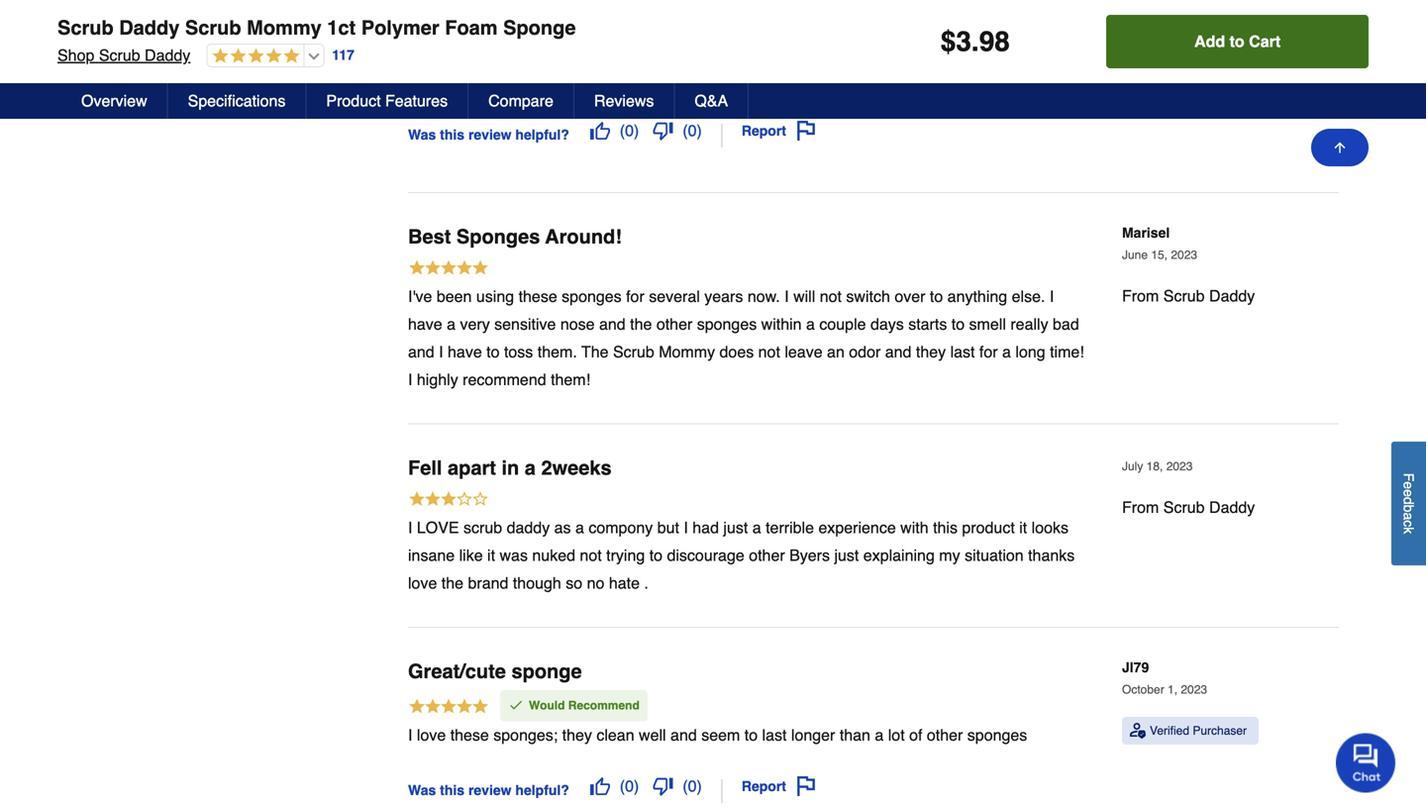 Task type: vqa. For each thing, say whether or not it's contained in the screenshot.
"&" inside the Outdoor Living & Patio link
no



Task type: describe. For each thing, give the bounding box(es) containing it.
i left will
[[785, 287, 789, 306]]

longer
[[792, 726, 836, 745]]

scrub right 98
[[1025, 48, 1067, 66]]

not inside i love scrub daddy as a compony but i had just a terrible experience with this product it looks insane like it was nuked not trying to discourage other byers just explaining my situation thanks love the brand though so no hate .
[[580, 546, 602, 565]]

helpful? for jl79
[[516, 783, 570, 799]]

long
[[1016, 343, 1046, 361]]

flag image for jl79
[[797, 777, 816, 797]]

0 horizontal spatial sponges
[[562, 287, 622, 306]]

a down will
[[807, 315, 815, 333]]

and down days
[[886, 343, 912, 361]]

i love these sponges; they clean well and seem to last longer than a lot of other sponges
[[408, 726, 1028, 745]]

0 horizontal spatial these
[[451, 726, 489, 745]]

who
[[408, 48, 441, 66]]

is
[[829, 48, 840, 66]]

to left 'toss'
[[487, 343, 500, 361]]

thumb down image for september 28, 2023
[[653, 121, 673, 141]]

0 horizontal spatial have
[[408, 315, 443, 333]]

fell
[[408, 457, 442, 480]]

would for checkmark image
[[529, 699, 565, 713]]

thanks
[[1029, 546, 1075, 565]]

doesn't
[[445, 48, 496, 66]]

scrub up shop
[[57, 16, 114, 39]]

and right 'well'
[[671, 726, 697, 745]]

but
[[658, 519, 680, 537]]

july
[[1123, 460, 1144, 474]]

overview
[[81, 92, 147, 110]]

explaining
[[864, 546, 935, 565]]

daddy inside who doesn't love scrub daddy/mommy products. best part is you can use & return it to scrub daddy for a new one once it's worn out.
[[408, 76, 454, 94]]

nose
[[561, 315, 595, 333]]

) for thumb up icon
[[634, 777, 639, 796]]

scrub up 4.9 stars 'image'
[[185, 16, 241, 39]]

( for thumb up icon
[[620, 777, 625, 796]]

. inside i love scrub daddy as a compony but i had just a terrible experience with this product it looks insane like it was nuked not trying to discourage other byers just explaining my situation thanks love the brand though so no hate .
[[644, 574, 649, 592]]

toss
[[504, 343, 533, 361]]

sponge
[[512, 660, 582, 683]]

product features
[[326, 92, 448, 110]]

helpful? for september 28, 2023
[[516, 127, 570, 143]]

( 0 ) for the thumb down icon corresponding to september 28, 2023
[[683, 121, 702, 140]]

does
[[720, 343, 754, 361]]

the
[[582, 343, 609, 361]]

1 from from the top
[[1123, 287, 1160, 305]]

2 verified from the top
[[1150, 724, 1190, 738]]

as
[[555, 519, 571, 537]]

july 18, 2023
[[1123, 460, 1193, 474]]

2023 inside marisel june 15, 2023
[[1172, 248, 1198, 262]]

september
[[1123, 5, 1181, 19]]

and up highly
[[408, 343, 435, 361]]

0 vertical spatial just
[[724, 519, 748, 537]]

product
[[963, 519, 1015, 537]]

else.
[[1012, 287, 1046, 306]]

terrible
[[766, 519, 815, 537]]

they inside the i've been using these sponges for several years now. i will not switch over to anything else. i have a very sensitive nose and the other sponges within a couple days starts to smell really bad and i have to toss them. the scrub mommy does not leave an odor and they last for a long time! i highly recommend them!
[[916, 343, 946, 361]]

had
[[693, 519, 719, 537]]

3 stars image
[[408, 490, 490, 511]]

to inside button
[[1230, 32, 1245, 51]]

0 horizontal spatial it
[[488, 546, 495, 565]]

0 horizontal spatial they
[[562, 726, 592, 745]]

them.
[[538, 343, 577, 361]]

1 vertical spatial sponges
[[697, 315, 757, 333]]

f
[[1402, 473, 1417, 482]]

reviews
[[594, 92, 654, 110]]

1 purchaser from the top
[[1193, 46, 1248, 60]]

love inside who doesn't love scrub daddy/mommy products. best part is you can use & return it to scrub daddy for a new one once it's worn out.
[[501, 48, 530, 66]]

will
[[794, 287, 816, 306]]

( 0 ) for the thumb down icon for jl79
[[683, 777, 702, 796]]

several
[[649, 287, 700, 306]]

recommend for checkmark image
[[569, 699, 640, 713]]

it's
[[598, 76, 617, 94]]

to right seem
[[745, 726, 758, 745]]

overview button
[[61, 83, 168, 119]]

98
[[980, 26, 1011, 57]]

scrub right shop
[[99, 46, 140, 64]]

scrub up one
[[534, 48, 576, 66]]

products.
[[691, 48, 756, 66]]

well
[[639, 726, 666, 745]]

a left terrible
[[753, 519, 762, 537]]

shop scrub daddy
[[57, 46, 191, 64]]

) for the thumb down icon for jl79
[[697, 777, 702, 796]]

scrub down '15,'
[[1164, 287, 1206, 305]]

recommend for checkmark icon
[[569, 21, 640, 34]]

for inside who doesn't love scrub daddy/mommy products. best part is you can use & return it to scrub daddy for a new one once it's worn out.
[[458, 76, 477, 94]]

was for jl79
[[408, 783, 436, 799]]

sensitive
[[495, 315, 556, 333]]

marisel
[[1123, 225, 1171, 241]]

fell apart in a 2weeks
[[408, 457, 612, 480]]

0 down i love these sponges; they clean well and seem to last longer than a lot of other sponges
[[688, 777, 697, 796]]

k
[[1402, 527, 1417, 534]]

$
[[941, 26, 957, 57]]

hate
[[609, 574, 640, 592]]

1,
[[1168, 683, 1178, 697]]

scrub inside the i've been using these sponges for several years now. i will not switch over to anything else. i have a very sensitive nose and the other sponges within a couple days starts to smell really bad and i have to toss them. the scrub mommy does not leave an odor and they last for a long time! i highly recommend them!
[[613, 343, 655, 361]]

clean
[[597, 726, 635, 745]]

in
[[502, 457, 519, 480]]

15,
[[1152, 248, 1168, 262]]

seem
[[702, 726, 741, 745]]

q&a
[[695, 92, 728, 110]]

2 from scrub daddy from the top
[[1123, 498, 1256, 517]]

i right else.
[[1050, 287, 1055, 306]]

than
[[840, 726, 871, 745]]

time!
[[1050, 343, 1085, 361]]

( for the thumb down icon corresponding to september 28, 2023
[[683, 121, 688, 140]]

i've
[[408, 287, 432, 306]]

once
[[559, 76, 593, 94]]

2weeks
[[542, 457, 612, 480]]

was
[[500, 546, 528, 565]]

( 0 ) for thumb up image
[[620, 121, 639, 140]]

2023 right 18, at the right of page
[[1167, 460, 1193, 474]]

2023 inside the jl79 october 1, 2023
[[1182, 683, 1208, 697]]

&
[[934, 48, 945, 66]]

to inside i love scrub daddy as a compony but i had just a terrible experience with this product it looks insane like it was nuked not trying to discourage other byers just explaining my situation thanks love the brand though so no hate .
[[650, 546, 663, 565]]

0 vertical spatial mommy
[[247, 16, 322, 39]]

these inside the i've been using these sponges for several years now. i will not switch over to anything else. i have a very sensitive nose and the other sponges within a couple days starts to smell really bad and i have to toss them. the scrub mommy does not leave an odor and they last for a long time! i highly recommend them!
[[519, 287, 558, 306]]

thumb up image
[[590, 121, 610, 141]]

0 down q&a
[[688, 121, 697, 140]]

2 vertical spatial sponges
[[968, 726, 1028, 745]]

5 stars image for best
[[408, 259, 490, 280]]

really
[[1011, 315, 1049, 333]]

couple
[[820, 315, 867, 333]]

other inside i love scrub daddy as a compony but i had just a terrible experience with this product it looks insane like it was nuked not trying to discourage other byers just explaining my situation thanks love the brand though so no hate .
[[749, 546, 785, 565]]

a inside who doesn't love scrub daddy/mommy products. best part is you can use & return it to scrub daddy for a new one once it's worn out.
[[481, 76, 490, 94]]

so
[[566, 574, 583, 592]]

mommy inside the i've been using these sponges for several years now. i will not switch over to anything else. i have a very sensitive nose and the other sponges within a couple days starts to smell really bad and i have to toss them. the scrub mommy does not leave an odor and they last for a long time! i highly recommend them!
[[659, 343, 715, 361]]

thumb up image
[[590, 777, 610, 797]]

can
[[874, 48, 900, 66]]

september 28, 2023
[[1123, 5, 1230, 19]]

june
[[1123, 248, 1148, 262]]

polymer
[[361, 16, 440, 39]]

1 5 stars image from the top
[[408, 19, 490, 41]]

love
[[417, 519, 459, 537]]

1 vertical spatial best
[[408, 225, 451, 248]]

highly
[[417, 371, 458, 389]]

i love scrub daddy as a compony but i had just a terrible experience with this product it looks insane like it was nuked not trying to discourage other byers just explaining my situation thanks love the brand though so no hate .
[[408, 519, 1075, 592]]

and up the
[[599, 315, 626, 333]]

flag image for september 28, 2023
[[797, 121, 816, 141]]

2 vertical spatial for
[[980, 343, 998, 361]]

within
[[762, 315, 802, 333]]

would for checkmark icon
[[529, 21, 565, 34]]

trying
[[607, 546, 645, 565]]

smell
[[970, 315, 1007, 333]]

foam
[[445, 16, 498, 39]]

( 0 ) for thumb up icon
[[620, 777, 639, 796]]

b
[[1402, 505, 1417, 513]]

an
[[827, 343, 845, 361]]

them!
[[551, 371, 591, 389]]

chat invite button image
[[1337, 733, 1397, 793]]

great/cute sponge
[[408, 660, 582, 683]]

1 e from the top
[[1402, 482, 1417, 489]]

insane
[[408, 546, 455, 565]]

i up highly
[[439, 343, 444, 361]]

2023 right the 28,
[[1204, 5, 1230, 19]]

2 from from the top
[[1123, 498, 1160, 517]]

a right as
[[576, 519, 585, 537]]

now.
[[748, 287, 781, 306]]

) for thumb up image
[[634, 121, 639, 140]]

2 vertical spatial other
[[927, 726, 963, 745]]



Task type: locate. For each thing, give the bounding box(es) containing it.
cart
[[1250, 32, 1281, 51]]

1 flag image from the top
[[797, 121, 816, 141]]

using
[[477, 287, 514, 306]]

helpful? down sponges;
[[516, 783, 570, 799]]

0 vertical spatial was this review helpful?
[[408, 127, 570, 143]]

1 vertical spatial mommy
[[659, 343, 715, 361]]

2 vertical spatial love
[[417, 726, 446, 745]]

2 was from the top
[[408, 783, 436, 799]]

18,
[[1147, 460, 1164, 474]]

very
[[460, 315, 490, 333]]

to inside who doesn't love scrub daddy/mommy products. best part is you can use & return it to scrub daddy for a new one once it's worn out.
[[1007, 48, 1021, 66]]

would right checkmark image
[[529, 699, 565, 713]]

0 vertical spatial from
[[1123, 287, 1160, 305]]

report
[[742, 123, 787, 139], [742, 779, 787, 795]]

1 horizontal spatial not
[[759, 343, 781, 361]]

1 vertical spatial recommend
[[569, 699, 640, 713]]

review down compare on the left of page
[[469, 127, 512, 143]]

1 vertical spatial report
[[742, 779, 787, 795]]

use
[[904, 48, 930, 66]]

to right add
[[1230, 32, 1245, 51]]

0 vertical spatial 5 stars image
[[408, 19, 490, 41]]

have down i've
[[408, 315, 443, 333]]

odor
[[849, 343, 881, 361]]

1 horizontal spatial have
[[448, 343, 482, 361]]

the
[[630, 315, 652, 333], [442, 574, 464, 592]]

1 vertical spatial not
[[759, 343, 781, 361]]

helpful?
[[516, 127, 570, 143], [516, 783, 570, 799]]

compony
[[589, 519, 653, 537]]

days
[[871, 315, 904, 333]]

0 vertical spatial flag image
[[797, 121, 816, 141]]

recommend up daddy/mommy
[[569, 21, 640, 34]]

0 vertical spatial verified
[[1150, 46, 1190, 60]]

a
[[481, 76, 490, 94], [447, 315, 456, 333], [807, 315, 815, 333], [1003, 343, 1012, 361], [525, 457, 536, 480], [1402, 513, 1417, 520], [576, 519, 585, 537], [753, 519, 762, 537], [875, 726, 884, 745]]

other down several
[[657, 315, 693, 333]]

daddy
[[507, 519, 550, 537]]

( down q&a button
[[683, 121, 688, 140]]

1 horizontal spatial it
[[995, 48, 1003, 66]]

2 report button from the top
[[735, 770, 823, 804]]

i
[[785, 287, 789, 306], [1050, 287, 1055, 306], [439, 343, 444, 361], [408, 371, 413, 389], [408, 519, 413, 537], [684, 519, 688, 537], [408, 726, 413, 745]]

report for september 28, 2023
[[742, 123, 787, 139]]

sponges down years
[[697, 315, 757, 333]]

0 vertical spatial from scrub daddy
[[1123, 287, 1256, 305]]

1 vertical spatial report button
[[735, 770, 823, 804]]

( right thumb up icon
[[620, 777, 625, 796]]

a left very
[[447, 315, 456, 333]]

i right but
[[684, 519, 688, 537]]

they down starts
[[916, 343, 946, 361]]

sponges;
[[494, 726, 558, 745]]

the down several
[[630, 315, 652, 333]]

would recommend for checkmark image
[[529, 699, 640, 713]]

other inside the i've been using these sponges for several years now. i will not switch over to anything else. i have a very sensitive nose and the other sponges within a couple days starts to smell really bad and i have to toss them. the scrub mommy does not leave an odor and they last for a long time! i highly recommend them!
[[657, 315, 693, 333]]

it
[[995, 48, 1003, 66], [1020, 519, 1028, 537], [488, 546, 495, 565]]

0 vertical spatial the
[[630, 315, 652, 333]]

2 horizontal spatial not
[[820, 287, 842, 306]]

1 verified from the top
[[1150, 46, 1190, 60]]

these up sensitive
[[519, 287, 558, 306]]

checkmark image
[[508, 698, 524, 714]]

2023 right '15,'
[[1172, 248, 1198, 262]]

1 vertical spatial flag image
[[797, 777, 816, 797]]

) for the thumb down icon corresponding to september 28, 2023
[[697, 121, 702, 140]]

1 horizontal spatial mommy
[[659, 343, 715, 361]]

last
[[951, 343, 976, 361], [763, 726, 787, 745]]

a left long
[[1003, 343, 1012, 361]]

product features button
[[307, 83, 469, 119]]

0 horizontal spatial other
[[657, 315, 693, 333]]

1 horizontal spatial last
[[951, 343, 976, 361]]

f e e d b a c k
[[1402, 473, 1417, 534]]

0 horizontal spatial .
[[644, 574, 649, 592]]

)
[[634, 121, 639, 140], [697, 121, 702, 140], [634, 777, 639, 796], [697, 777, 702, 796]]

have down very
[[448, 343, 482, 361]]

1 horizontal spatial these
[[519, 287, 558, 306]]

features
[[385, 92, 448, 110]]

2 horizontal spatial for
[[980, 343, 998, 361]]

report down i love these sponges; they clean well and seem to last longer than a lot of other sponges
[[742, 779, 787, 795]]

1 horizontal spatial just
[[835, 546, 859, 565]]

) right thumb up icon
[[634, 777, 639, 796]]

add
[[1195, 32, 1226, 51]]

1 vertical spatial would recommend
[[529, 699, 640, 713]]

0 vertical spatial for
[[458, 76, 477, 94]]

experience
[[819, 519, 896, 537]]

1 vertical spatial from scrub daddy
[[1123, 498, 1256, 517]]

it inside who doesn't love scrub daddy/mommy products. best part is you can use & return it to scrub daddy for a new one once it's worn out.
[[995, 48, 1003, 66]]

a up k
[[1402, 513, 1417, 520]]

0 vertical spatial this
[[440, 127, 465, 143]]

to right over
[[930, 287, 944, 306]]

2 was this review helpful? from the top
[[408, 783, 570, 799]]

.
[[972, 26, 980, 57], [644, 574, 649, 592]]

) down reviews button
[[634, 121, 639, 140]]

1 vertical spatial these
[[451, 726, 489, 745]]

would recommend up clean on the left bottom of page
[[529, 699, 640, 713]]

shop
[[57, 46, 94, 64]]

leave
[[785, 343, 823, 361]]

. right hate at the left of the page
[[644, 574, 649, 592]]

i down great/cute
[[408, 726, 413, 745]]

brand
[[468, 574, 509, 592]]

a left lot
[[875, 726, 884, 745]]

report button down 'longer' at right
[[735, 770, 823, 804]]

0 vertical spatial these
[[519, 287, 558, 306]]

2 verified purchaser from the top
[[1150, 724, 1248, 738]]

1 vertical spatial love
[[408, 574, 437, 592]]

review down sponges;
[[469, 783, 512, 799]]

i left highly
[[408, 371, 413, 389]]

0 vertical spatial thumb down image
[[653, 121, 673, 141]]

for down doesn't
[[458, 76, 477, 94]]

1 vertical spatial for
[[626, 287, 645, 306]]

0 right thumb up image
[[625, 121, 634, 140]]

best
[[761, 48, 792, 66], [408, 225, 451, 248]]

1 vertical spatial review
[[469, 783, 512, 799]]

q&a button
[[675, 83, 749, 119]]

part
[[797, 48, 824, 66]]

thumb down image for jl79
[[653, 777, 673, 797]]

sponge
[[503, 16, 576, 39]]

1 report from the top
[[742, 123, 787, 139]]

c
[[1402, 520, 1417, 527]]

0 vertical spatial other
[[657, 315, 693, 333]]

of
[[910, 726, 923, 745]]

0 horizontal spatial mommy
[[247, 16, 322, 39]]

( 0 ) right thumb up image
[[620, 121, 639, 140]]

2 helpful? from the top
[[516, 783, 570, 799]]

1 vertical spatial the
[[442, 574, 464, 592]]

( 0 ) right thumb up icon
[[620, 777, 639, 796]]

1 vertical spatial thumb down image
[[653, 777, 673, 797]]

marisel june 15, 2023
[[1123, 225, 1198, 262]]

2 horizontal spatial other
[[927, 726, 963, 745]]

years
[[705, 287, 744, 306]]

to
[[1230, 32, 1245, 51], [1007, 48, 1021, 66], [930, 287, 944, 306], [952, 315, 965, 333], [487, 343, 500, 361], [650, 546, 663, 565], [745, 726, 758, 745]]

1 vertical spatial other
[[749, 546, 785, 565]]

to left smell
[[952, 315, 965, 333]]

best up i've
[[408, 225, 451, 248]]

1 vertical spatial 5 stars image
[[408, 259, 490, 280]]

0 vertical spatial love
[[501, 48, 530, 66]]

report for jl79
[[742, 779, 787, 795]]

recommend
[[463, 371, 547, 389]]

was this review helpful? for jl79
[[408, 783, 570, 799]]

0 vertical spatial review
[[469, 127, 512, 143]]

2 5 stars image from the top
[[408, 259, 490, 280]]

1 vertical spatial was
[[408, 783, 436, 799]]

. right the $
[[972, 26, 980, 57]]

checkmark image
[[508, 19, 524, 35]]

5 stars image up doesn't
[[408, 19, 490, 41]]

3
[[957, 26, 972, 57]]

0 horizontal spatial for
[[458, 76, 477, 94]]

2 would from the top
[[529, 699, 565, 713]]

0 vertical spatial purchaser
[[1193, 46, 1248, 60]]

scrub daddy scrub mommy 1ct polymer foam sponge
[[57, 16, 576, 39]]

1 from scrub daddy from the top
[[1123, 287, 1256, 305]]

0 vertical spatial have
[[408, 315, 443, 333]]

1 vertical spatial just
[[835, 546, 859, 565]]

who doesn't love scrub daddy/mommy products. best part is you can use & return it to scrub daddy for a new one once it's worn out.
[[408, 48, 1067, 94]]

would recommend up daddy/mommy
[[529, 21, 640, 34]]

1 vertical spatial last
[[763, 726, 787, 745]]

f e e d b a c k button
[[1392, 442, 1427, 566]]

2 thumb down image from the top
[[653, 777, 673, 797]]

not down within
[[759, 343, 781, 361]]

it right return
[[995, 48, 1003, 66]]

2 vertical spatial this
[[440, 783, 465, 799]]

for down smell
[[980, 343, 998, 361]]

0 vertical spatial report
[[742, 123, 787, 139]]

report button for september 28, 2023
[[735, 114, 823, 148]]

best inside who doesn't love scrub daddy/mommy products. best part is you can use & return it to scrub daddy for a new one once it's worn out.
[[761, 48, 792, 66]]

1 would recommend from the top
[[529, 21, 640, 34]]

just down experience
[[835, 546, 859, 565]]

1 was this review helpful? from the top
[[408, 127, 570, 143]]

0 vertical spatial would
[[529, 21, 565, 34]]

purchaser
[[1193, 46, 1248, 60], [1193, 724, 1248, 738]]

love inside i love scrub daddy as a compony but i had just a terrible experience with this product it looks insane like it was nuked not trying to discourage other byers just explaining my situation thanks love the brand though so no hate .
[[408, 574, 437, 592]]

this for september 28, 2023
[[440, 127, 465, 143]]

1 recommend from the top
[[569, 21, 640, 34]]

from down 'july'
[[1123, 498, 1160, 517]]

0 vertical spatial last
[[951, 343, 976, 361]]

( right thumb up image
[[620, 121, 625, 140]]

1 vertical spatial verified purchaser
[[1150, 724, 1248, 738]]

just right had
[[724, 519, 748, 537]]

these
[[519, 287, 558, 306], [451, 726, 489, 745]]

3 5 stars image from the top
[[408, 698, 490, 719]]

was this review helpful?
[[408, 127, 570, 143], [408, 783, 570, 799]]

1 vertical spatial it
[[1020, 519, 1028, 537]]

scrub down july 18, 2023
[[1164, 498, 1206, 517]]

was for september 28, 2023
[[408, 127, 436, 143]]

1 vertical spatial would
[[529, 699, 565, 713]]

1 vertical spatial helpful?
[[516, 783, 570, 799]]

0 vertical spatial would recommend
[[529, 21, 640, 34]]

flag image down part
[[797, 121, 816, 141]]

0 vertical spatial helpful?
[[516, 127, 570, 143]]

( for thumb up image
[[620, 121, 625, 140]]

other
[[657, 315, 693, 333], [749, 546, 785, 565], [927, 726, 963, 745]]

2 vertical spatial it
[[488, 546, 495, 565]]

not up no
[[580, 546, 602, 565]]

2 report from the top
[[742, 779, 787, 795]]

0 vertical spatial best
[[761, 48, 792, 66]]

report button
[[735, 114, 823, 148], [735, 770, 823, 804]]

2023 right 1,
[[1182, 683, 1208, 697]]

the down like
[[442, 574, 464, 592]]

no
[[587, 574, 605, 592]]

a inside f e e d b a c k button
[[1402, 513, 1417, 520]]

1 vertical spatial from
[[1123, 498, 1160, 517]]

jl79 october 1, 2023
[[1123, 660, 1208, 697]]

new
[[495, 76, 524, 94]]

been
[[437, 287, 472, 306]]

return
[[949, 48, 991, 66]]

best left part
[[761, 48, 792, 66]]

not right will
[[820, 287, 842, 306]]

( for the thumb down icon for jl79
[[683, 777, 688, 796]]

review for jl79
[[469, 783, 512, 799]]

these left sponges;
[[451, 726, 489, 745]]

verified purchaser icon image
[[1131, 723, 1146, 739]]

great/cute
[[408, 660, 506, 683]]

1 vertical spatial was this review helpful?
[[408, 783, 570, 799]]

around!
[[546, 225, 622, 248]]

sponges
[[457, 225, 540, 248]]

specifications button
[[168, 83, 307, 119]]

was this review helpful? for september 28, 2023
[[408, 127, 570, 143]]

the inside the i've been using these sponges for several years now. i will not switch over to anything else. i have a very sensitive nose and the other sponges within a couple days starts to smell really bad and i have to toss them. the scrub mommy does not leave an odor and they last for a long time! i highly recommend them!
[[630, 315, 652, 333]]

a right in at left
[[525, 457, 536, 480]]

love down insane at the bottom left of the page
[[408, 574, 437, 592]]

1 horizontal spatial they
[[916, 343, 946, 361]]

1 thumb down image from the top
[[653, 121, 673, 141]]

1 vertical spatial have
[[448, 343, 482, 361]]

0 vertical spatial not
[[820, 287, 842, 306]]

0 horizontal spatial best
[[408, 225, 451, 248]]

for left several
[[626, 287, 645, 306]]

1 vertical spatial purchaser
[[1193, 724, 1248, 738]]

i left love
[[408, 519, 413, 537]]

verified purchaser down the 28,
[[1150, 46, 1248, 60]]

love up new
[[501, 48, 530, 66]]

arrow up image
[[1333, 140, 1349, 156]]

purchaser down the jl79 october 1, 2023
[[1193, 724, 1248, 738]]

4.9 stars image
[[207, 48, 300, 66]]

from
[[1123, 287, 1160, 305], [1123, 498, 1160, 517]]

this for jl79
[[440, 783, 465, 799]]

1 would from the top
[[529, 21, 565, 34]]

0 vertical spatial was
[[408, 127, 436, 143]]

best sponges around!
[[408, 225, 622, 248]]

1 horizontal spatial other
[[749, 546, 785, 565]]

verified purchaser down 1,
[[1150, 724, 1248, 738]]

verified right verified purchaser icon
[[1150, 724, 1190, 738]]

( 0 ) down q&a
[[683, 121, 702, 140]]

review for september 28, 2023
[[469, 127, 512, 143]]

switch
[[847, 287, 891, 306]]

flag image down 'longer' at right
[[797, 777, 816, 797]]

2 would recommend from the top
[[529, 699, 640, 713]]

this inside i love scrub daddy as a compony but i had just a terrible experience with this product it looks insane like it was nuked not trying to discourage other byers just explaining my situation thanks love the brand though so no hate .
[[933, 519, 958, 537]]

flag image
[[797, 121, 816, 141], [797, 777, 816, 797]]

0 vertical spatial verified purchaser
[[1150, 46, 1248, 60]]

) down i love these sponges; they clean well and seem to last longer than a lot of other sponges
[[697, 777, 702, 796]]

from scrub daddy down '15,'
[[1123, 287, 1256, 305]]

sponges
[[562, 287, 622, 306], [697, 315, 757, 333], [968, 726, 1028, 745]]

0 right thumb up icon
[[625, 777, 634, 796]]

1 horizontal spatial sponges
[[697, 315, 757, 333]]

have
[[408, 315, 443, 333], [448, 343, 482, 361]]

2 e from the top
[[1402, 489, 1417, 497]]

1 verified purchaser from the top
[[1150, 46, 1248, 60]]

jl79
[[1123, 660, 1150, 676]]

2 horizontal spatial sponges
[[968, 726, 1028, 745]]

other right of
[[927, 726, 963, 745]]

with
[[901, 519, 929, 537]]

would recommend for checkmark icon
[[529, 21, 640, 34]]

the inside i love scrub daddy as a compony but i had just a terrible experience with this product it looks insane like it was nuked not trying to discourage other byers just explaining my situation thanks love the brand though so no hate .
[[442, 574, 464, 592]]

discourage
[[667, 546, 745, 565]]

report button for jl79
[[735, 770, 823, 804]]

1 review from the top
[[469, 127, 512, 143]]

1 vertical spatial .
[[644, 574, 649, 592]]

0 vertical spatial it
[[995, 48, 1003, 66]]

1 horizontal spatial for
[[626, 287, 645, 306]]

2 vertical spatial 5 stars image
[[408, 698, 490, 719]]

1 helpful? from the top
[[516, 127, 570, 143]]

report down q&a button
[[742, 123, 787, 139]]

0 horizontal spatial not
[[580, 546, 602, 565]]

love down great/cute
[[417, 726, 446, 745]]

sponges up nose
[[562, 287, 622, 306]]

helpful? down compare button
[[516, 127, 570, 143]]

( 0 ) down i love these sponges; they clean well and seem to last longer than a lot of other sponges
[[683, 777, 702, 796]]

other down terrible
[[749, 546, 785, 565]]

2 recommend from the top
[[569, 699, 640, 713]]

last inside the i've been using these sponges for several years now. i will not switch over to anything else. i have a very sensitive nose and the other sponges within a couple days starts to smell really bad and i have to toss them. the scrub mommy does not leave an odor and they last for a long time! i highly recommend them!
[[951, 343, 976, 361]]

5 stars image up been
[[408, 259, 490, 280]]

0 horizontal spatial last
[[763, 726, 787, 745]]

product
[[326, 92, 381, 110]]

1 horizontal spatial .
[[972, 26, 980, 57]]

a left new
[[481, 76, 490, 94]]

1 report button from the top
[[735, 114, 823, 148]]

1 vertical spatial they
[[562, 726, 592, 745]]

0 vertical spatial they
[[916, 343, 946, 361]]

0 vertical spatial recommend
[[569, 21, 640, 34]]

from scrub daddy down july 18, 2023
[[1123, 498, 1256, 517]]

it left looks
[[1020, 519, 1028, 537]]

recommend up clean on the left bottom of page
[[569, 699, 640, 713]]

5 stars image for great/cute
[[408, 698, 490, 719]]

2 horizontal spatial it
[[1020, 519, 1028, 537]]

last down smell
[[951, 343, 976, 361]]

2 flag image from the top
[[797, 777, 816, 797]]

was this review helpful? down sponges;
[[408, 783, 570, 799]]

2 purchaser from the top
[[1193, 724, 1248, 738]]

worn
[[621, 76, 656, 94]]

0 vertical spatial .
[[972, 26, 980, 57]]

2 review from the top
[[469, 783, 512, 799]]

1 was from the top
[[408, 127, 436, 143]]

it right like
[[488, 546, 495, 565]]

byers
[[790, 546, 830, 565]]

though
[[513, 574, 562, 592]]

to right return
[[1007, 48, 1021, 66]]

5 stars image
[[408, 19, 490, 41], [408, 259, 490, 280], [408, 698, 490, 719]]

5 stars image down great/cute
[[408, 698, 490, 719]]

1 vertical spatial this
[[933, 519, 958, 537]]

0 horizontal spatial the
[[442, 574, 464, 592]]

would right checkmark icon
[[529, 21, 565, 34]]

1ct
[[327, 16, 356, 39]]

this
[[440, 127, 465, 143], [933, 519, 958, 537], [440, 783, 465, 799]]

compare button
[[469, 83, 575, 119]]

thumb down image
[[653, 121, 673, 141], [653, 777, 673, 797]]

you
[[844, 48, 870, 66]]

28,
[[1184, 5, 1201, 19]]

0 vertical spatial sponges
[[562, 287, 622, 306]]



